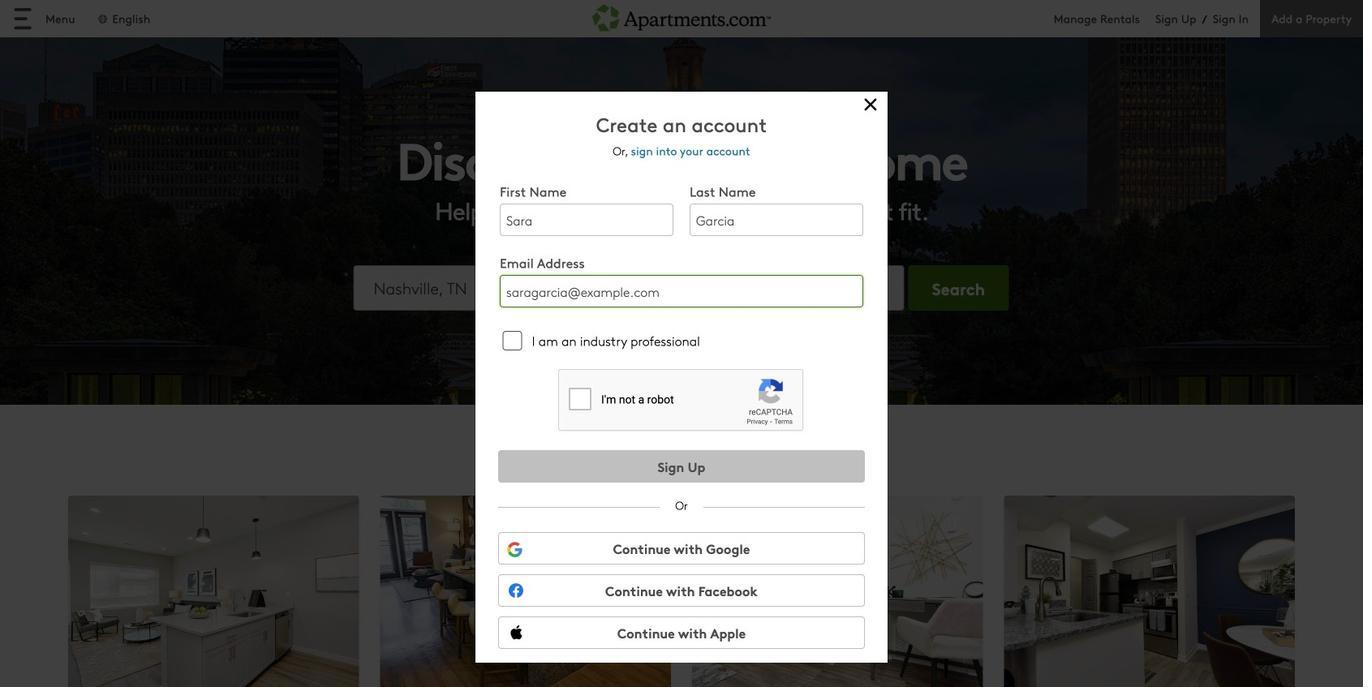 Task type: vqa. For each thing, say whether or not it's contained in the screenshot.
Apartments.com Logo
yes



Task type: locate. For each thing, give the bounding box(es) containing it.
None text field
[[500, 204, 673, 236], [690, 204, 863, 236], [500, 204, 673, 236], [690, 204, 863, 236]]

close image
[[858, 93, 883, 117]]

None text field
[[500, 275, 863, 308]]



Task type: describe. For each thing, give the bounding box(es) containing it.
apartments.com logo image
[[592, 0, 771, 31]]



